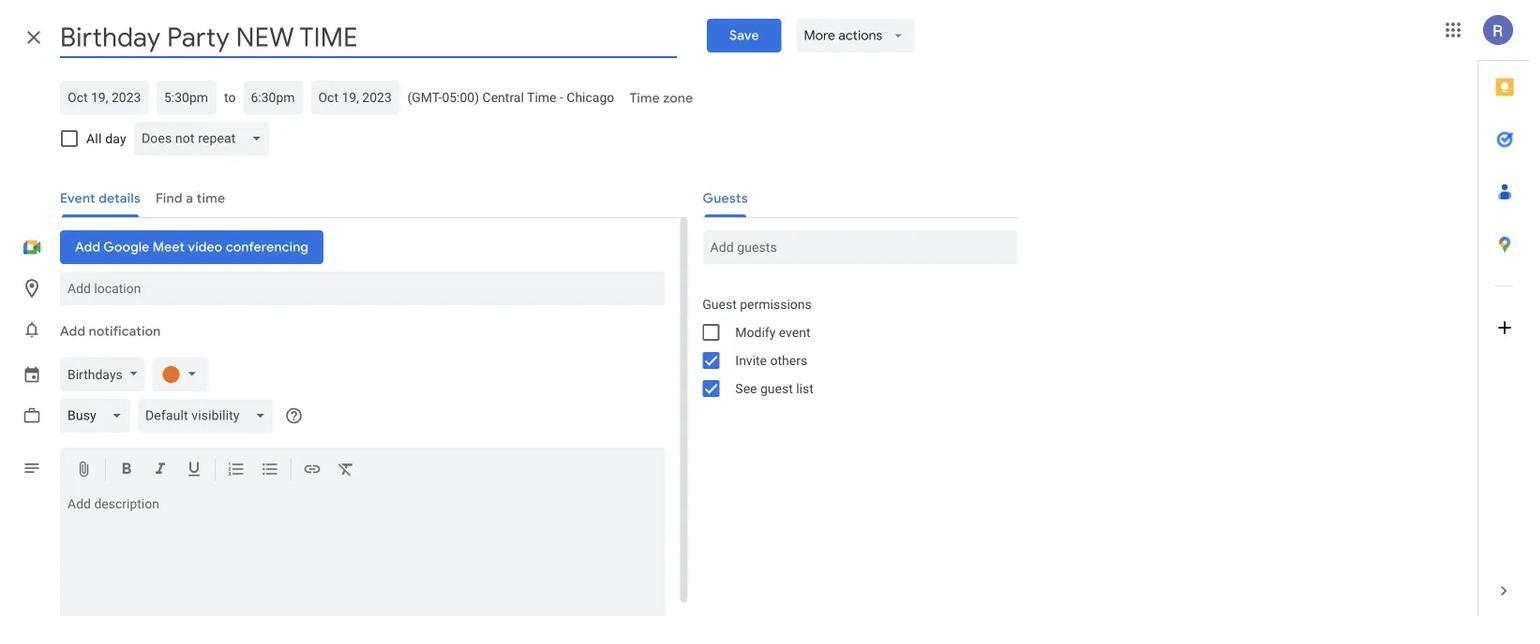 Task type: vqa. For each thing, say whether or not it's contained in the screenshot.
10 PM
no



Task type: locate. For each thing, give the bounding box(es) containing it.
time left the zone
[[629, 90, 660, 107]]

central
[[482, 90, 524, 105]]

save button
[[707, 19, 781, 53]]

End date text field
[[318, 86, 392, 109]]

actions
[[838, 27, 882, 44]]

Start time text field
[[164, 86, 209, 109]]

more
[[804, 27, 835, 44]]

1 horizontal spatial time
[[629, 90, 660, 107]]

invite
[[735, 353, 767, 368]]

numbered list image
[[227, 460, 246, 482]]

-
[[560, 90, 563, 105]]

modify
[[735, 325, 776, 340]]

insert link image
[[303, 460, 322, 482]]

guest
[[703, 297, 737, 312]]

time
[[527, 90, 556, 105], [629, 90, 660, 107]]

Start date text field
[[68, 86, 142, 109]]

time left -
[[527, 90, 556, 105]]

group
[[688, 291, 1018, 403]]

0 horizontal spatial time
[[527, 90, 556, 105]]

list
[[796, 381, 814, 397]]

tab list
[[1478, 61, 1530, 565]]

None field
[[134, 122, 277, 156], [60, 399, 138, 433], [138, 399, 281, 433], [134, 122, 277, 156], [60, 399, 138, 433], [138, 399, 281, 433]]

formatting options toolbar
[[60, 448, 665, 494]]

time inside button
[[629, 90, 660, 107]]

event
[[779, 325, 811, 340]]

remove formatting image
[[337, 460, 355, 482]]

05:00)
[[442, 90, 479, 105]]

birthdays
[[68, 367, 123, 383]]

add
[[60, 323, 85, 340]]

permissions
[[740, 297, 812, 312]]

(gmt-05:00) central time - chicago
[[407, 90, 614, 105]]

bulleted list image
[[261, 460, 279, 482]]

all day
[[86, 131, 126, 146]]

day
[[105, 131, 126, 146]]



Task type: describe. For each thing, give the bounding box(es) containing it.
others
[[770, 353, 807, 368]]

guest
[[760, 381, 793, 397]]

Location text field
[[68, 272, 658, 306]]

add notification
[[60, 323, 161, 340]]

guest permissions
[[703, 297, 812, 312]]

time zone
[[629, 90, 693, 107]]

more actions arrow_drop_down
[[804, 27, 907, 44]]

modify event
[[735, 325, 811, 340]]

Description text field
[[60, 497, 665, 618]]

time zone button
[[622, 82, 700, 115]]

underline image
[[185, 460, 203, 482]]

(gmt-
[[407, 90, 442, 105]]

Guests text field
[[710, 231, 1010, 264]]

arrow_drop_down
[[890, 27, 907, 44]]

bold image
[[117, 460, 136, 482]]

see guest list
[[735, 381, 814, 397]]

End time text field
[[251, 86, 296, 109]]

see
[[735, 381, 757, 397]]

invite others
[[735, 353, 807, 368]]

all
[[86, 131, 102, 146]]

group containing guest permissions
[[688, 291, 1018, 403]]

notification
[[89, 323, 161, 340]]

italic image
[[151, 460, 170, 482]]

chicago
[[567, 90, 614, 105]]

Title text field
[[60, 17, 677, 58]]

add notification button
[[53, 309, 168, 354]]

to
[[224, 90, 236, 105]]

zone
[[663, 90, 693, 107]]

save
[[729, 27, 759, 44]]



